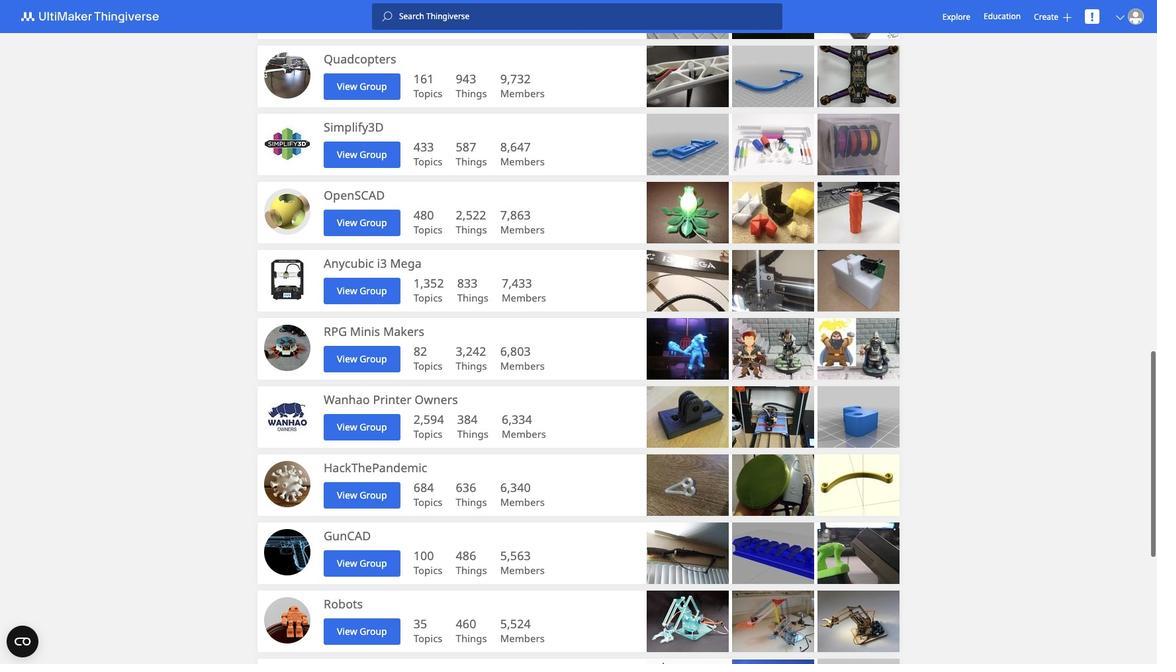 Task type: vqa. For each thing, say whether or not it's contained in the screenshot.


Task type: locate. For each thing, give the bounding box(es) containing it.
10 view from the top
[[337, 626, 357, 638]]

view down guncad at the bottom of page
[[337, 558, 357, 570]]

2 group from the top
[[360, 80, 387, 93]]

view group link up quadcopters at the top left of page
[[324, 5, 400, 31]]

833
[[457, 275, 478, 291]]

view group down hackthepandemic
[[337, 489, 387, 502]]

4 group from the top
[[360, 217, 387, 229]]

5 view from the top
[[337, 285, 357, 297]]

6 topics from the top
[[414, 360, 443, 373]]

things right the 1,352 topics
[[457, 291, 489, 305]]

view group down openscad link
[[337, 217, 387, 229]]

4 view group link from the top
[[324, 210, 400, 236]]

things right 433 topics
[[456, 155, 487, 168]]

members right the 3,242 things at the bottom
[[500, 360, 545, 373]]

view down simplify3d
[[337, 148, 357, 161]]

topics left 943
[[414, 87, 443, 100]]

view for guncad
[[337, 558, 357, 570]]

! link
[[1085, 9, 1100, 25]]

4 topics from the top
[[414, 223, 443, 236]]

view group
[[337, 12, 387, 25], [337, 80, 387, 93], [337, 148, 387, 161], [337, 217, 387, 229], [337, 285, 387, 297], [337, 353, 387, 366], [337, 421, 387, 434], [337, 489, 387, 502], [337, 558, 387, 570], [337, 626, 387, 638]]

view for wanhao printer owners
[[337, 421, 357, 434]]

things right 2,594 topics
[[457, 428, 489, 441]]

5 view group from the top
[[337, 285, 387, 297]]

members for 8,647
[[500, 155, 545, 168]]

group down the quadcopters link
[[360, 80, 387, 93]]

things right 35 topics at the bottom of page
[[456, 632, 487, 646]]

460 things
[[456, 617, 487, 646]]

topics inside the 1,352 topics
[[414, 291, 443, 305]]

7 view from the top
[[337, 421, 357, 434]]

7 topics from the top
[[414, 428, 443, 441]]

topics for 480
[[414, 223, 443, 236]]

7 view group link from the top
[[324, 414, 400, 441]]

group for 684
[[360, 489, 387, 502]]

10 view group from the top
[[337, 626, 387, 638]]

9 view group from the top
[[337, 558, 387, 570]]

view group button up quadcopters at the top left of page
[[324, 5, 400, 31]]

6,340 members
[[500, 480, 545, 509]]

group down guncad at the bottom of page
[[360, 558, 387, 570]]

7,863
[[500, 207, 531, 223]]

5 view group link from the top
[[324, 278, 400, 304]]

view group button down openscad link
[[324, 210, 400, 236]]

2,522 things
[[456, 207, 487, 236]]

6 view group button from the top
[[324, 346, 400, 372]]

9 group from the top
[[360, 558, 387, 570]]

35
[[414, 617, 427, 632]]

6 view group from the top
[[337, 353, 387, 366]]

486 things
[[456, 548, 487, 577]]

view group for hackthepandemic
[[337, 489, 387, 502]]

view group for openscad
[[337, 217, 387, 229]]

view group link for guncad
[[324, 551, 400, 577]]

5,563
[[500, 548, 531, 564]]

things
[[456, 19, 487, 32], [456, 87, 487, 100], [456, 155, 487, 168], [456, 223, 487, 236], [457, 291, 489, 305], [456, 360, 487, 373], [457, 428, 489, 441], [456, 496, 487, 509], [456, 564, 487, 577], [456, 632, 487, 646]]

topics down mega
[[414, 291, 443, 305]]

members for 7,863
[[500, 223, 545, 236]]

quadcopters link
[[324, 51, 396, 67]]

view group down wanhao
[[337, 421, 387, 434]]

group down openscad link
[[360, 217, 387, 229]]

view group button for wanhao printer owners
[[324, 414, 400, 441]]

view group button
[[324, 5, 400, 31], [324, 73, 400, 100], [324, 141, 400, 168], [324, 210, 400, 236], [324, 278, 400, 304], [324, 346, 400, 372], [324, 414, 400, 441], [324, 482, 400, 509], [324, 551, 400, 577], [324, 619, 400, 645]]

create
[[1034, 11, 1059, 22]]

480
[[414, 207, 434, 223]]

view for hackthepandemic
[[337, 489, 357, 502]]

8 view group from the top
[[337, 489, 387, 502]]

things right 684 topics
[[456, 496, 487, 509]]

view group link down guncad at the bottom of page
[[324, 551, 400, 577]]

636
[[456, 480, 476, 496]]

group
[[360, 12, 387, 25], [360, 80, 387, 93], [360, 148, 387, 161], [360, 217, 387, 229], [360, 285, 387, 297], [360, 353, 387, 366], [360, 421, 387, 434], [360, 489, 387, 502], [360, 558, 387, 570], [360, 626, 387, 638]]

8 view group link from the top
[[324, 482, 400, 509]]

anycubic i3 mega
[[324, 256, 422, 272]]

group for 82
[[360, 353, 387, 366]]

topics for 100
[[414, 564, 443, 577]]

topics inside 2,594 topics
[[414, 428, 443, 441]]

636 things
[[456, 480, 487, 509]]

view group link for wanhao printer owners
[[324, 414, 400, 441]]

things for 384
[[457, 428, 489, 441]]

view group button down the quadcopters link
[[324, 73, 400, 100]]

6 view group link from the top
[[324, 346, 400, 372]]

members
[[500, 19, 545, 32], [500, 87, 545, 100], [500, 155, 545, 168], [500, 223, 545, 236], [502, 291, 546, 305], [500, 360, 545, 373], [502, 428, 546, 441], [500, 496, 545, 509], [500, 564, 545, 577], [500, 632, 545, 646]]

view group button down anycubic i3 mega
[[324, 278, 400, 304]]

group for 433
[[360, 148, 387, 161]]

view group link for robots
[[324, 619, 400, 645]]

view
[[337, 12, 357, 25], [337, 80, 357, 93], [337, 148, 357, 161], [337, 217, 357, 229], [337, 285, 357, 297], [337, 353, 357, 366], [337, 421, 357, 434], [337, 489, 357, 502], [337, 558, 357, 570], [337, 626, 357, 638]]

group for 480
[[360, 217, 387, 229]]

group up quadcopters at the top left of page
[[360, 12, 387, 25]]

7 view group button from the top
[[324, 414, 400, 441]]

avatar image for anycubic i3 mega
[[264, 257, 311, 303]]

3 view group button from the top
[[324, 141, 400, 168]]

433 topics
[[414, 139, 443, 168]]

topics up mega
[[414, 223, 443, 236]]

view for robots
[[337, 626, 357, 638]]

view group link down hackthepandemic
[[324, 482, 400, 509]]

view group button down wanhao
[[324, 414, 400, 441]]

2 view group button from the top
[[324, 73, 400, 100]]

plusicon image
[[1063, 13, 1072, 22]]

things right 480 topics
[[456, 223, 487, 236]]

view group link down robots link
[[324, 619, 400, 645]]

members right 833 things
[[502, 291, 546, 305]]

384 things
[[457, 412, 489, 441]]

3,676
[[456, 3, 486, 19]]

group down hackthepandemic
[[360, 489, 387, 502]]

3 group from the top
[[360, 148, 387, 161]]

4 view group from the top
[[337, 217, 387, 229]]

topics
[[414, 19, 443, 32], [414, 87, 443, 100], [414, 155, 443, 168], [414, 223, 443, 236], [414, 291, 443, 305], [414, 360, 443, 373], [414, 428, 443, 441], [414, 496, 443, 509], [414, 564, 443, 577], [414, 632, 443, 646]]

members for 5,524
[[500, 632, 545, 646]]

view for anycubic i3 mega
[[337, 285, 357, 297]]

3 view group link from the top
[[324, 141, 400, 168]]

5,563 members
[[500, 548, 545, 577]]

anycubic i3 mega link
[[324, 256, 422, 272]]

view for rpg minis makers
[[337, 353, 357, 366]]

education
[[984, 11, 1021, 22]]

view group link down wanhao
[[324, 414, 400, 441]]

topics left 486
[[414, 564, 443, 577]]

open widget image
[[7, 626, 38, 658]]

137 topics
[[414, 3, 443, 32]]

members for 9,732
[[500, 87, 545, 100]]

view group button down robots link
[[324, 619, 400, 645]]

1 topics from the top
[[414, 19, 443, 32]]

group down wanhao printer owners 'link'
[[360, 421, 387, 434]]

i3
[[377, 256, 387, 272]]

480 topics
[[414, 207, 443, 236]]

avatar image for simplify3d
[[264, 121, 311, 167]]

9 topics from the top
[[414, 564, 443, 577]]

2,594
[[414, 412, 444, 428]]

3 view group from the top
[[337, 148, 387, 161]]

3 view from the top
[[337, 148, 357, 161]]

rpg minis makers
[[324, 324, 425, 340]]

view group link down minis
[[324, 346, 400, 372]]

members right 943 things
[[500, 87, 545, 100]]

view group down robots link
[[337, 626, 387, 638]]

topics up owners
[[414, 360, 443, 373]]

view group down minis
[[337, 353, 387, 366]]

members right 636 things
[[500, 496, 545, 509]]

10 topics from the top
[[414, 632, 443, 646]]

view group down anycubic i3 mega
[[337, 285, 387, 297]]

943 things
[[456, 71, 487, 100]]

10 view group button from the top
[[324, 619, 400, 645]]

82
[[414, 344, 427, 360]]

avatar image for rpg minis makers
[[264, 325, 311, 371]]

view group link for anycubic i3 mega
[[324, 278, 400, 304]]

view group link down openscad link
[[324, 210, 400, 236]]

avatar image for quadcopters
[[264, 52, 311, 99]]

9 view group button from the top
[[324, 551, 400, 577]]

members for 6,803
[[500, 360, 545, 373]]

6 view from the top
[[337, 353, 357, 366]]

9 view group link from the top
[[324, 551, 400, 577]]

members right "384 things"
[[502, 428, 546, 441]]

members right 2,522 things
[[500, 223, 545, 236]]

group down robots link
[[360, 626, 387, 638]]

topics left 587
[[414, 155, 443, 168]]

members for 6,334
[[502, 428, 546, 441]]

group for 1,352
[[360, 285, 387, 297]]

view group down simplify3d
[[337, 148, 387, 161]]

view group down guncad at the bottom of page
[[337, 558, 387, 570]]

9,903 members
[[500, 3, 545, 32]]

topics right the search control "image"
[[414, 19, 443, 32]]

view down openscad on the left top
[[337, 217, 357, 229]]

topics down owners
[[414, 428, 443, 441]]

view group button for anycubic i3 mega
[[324, 278, 400, 304]]

members for 6,340
[[500, 496, 545, 509]]

view group up quadcopters at the top left of page
[[337, 12, 387, 25]]

robots
[[324, 597, 363, 613]]

avatar image for openscad
[[264, 189, 311, 235]]

view group button down simplify3d
[[324, 141, 400, 168]]

4 view from the top
[[337, 217, 357, 229]]

view left the search control "image"
[[337, 12, 357, 25]]

view down the robots
[[337, 626, 357, 638]]

things for 460
[[456, 632, 487, 646]]

view group button down guncad at the bottom of page
[[324, 551, 400, 577]]

view group button down hackthepandemic
[[324, 482, 400, 509]]

8 view group button from the top
[[324, 482, 400, 509]]

things for 587
[[456, 155, 487, 168]]

topics left 460
[[414, 632, 443, 646]]

guncad link
[[324, 528, 371, 544]]

view group button for rpg minis makers
[[324, 346, 400, 372]]

!
[[1091, 9, 1094, 25]]

2 view from the top
[[337, 80, 357, 93]]

161 topics
[[414, 71, 443, 100]]

2 view group link from the top
[[324, 73, 400, 100]]

5 view group button from the top
[[324, 278, 400, 304]]

view group button down minis
[[324, 346, 400, 372]]

hackthepandemic link
[[324, 460, 427, 476]]

1 group from the top
[[360, 12, 387, 25]]

7 group from the top
[[360, 421, 387, 434]]

group for 137
[[360, 12, 387, 25]]

833 things
[[457, 275, 489, 305]]

avatar image for hackthepandemic
[[264, 462, 311, 508]]

view group button for robots
[[324, 619, 400, 645]]

8 view from the top
[[337, 489, 357, 502]]

10 group from the top
[[360, 626, 387, 638]]

587
[[456, 139, 476, 155]]

view group button for hackthepandemic
[[324, 482, 400, 509]]

2 view group from the top
[[337, 80, 387, 93]]

5,524 members
[[500, 617, 545, 646]]

view group link down anycubic i3 mega
[[324, 278, 400, 304]]

3 topics from the top
[[414, 155, 443, 168]]

view group button for quadcopters
[[324, 73, 400, 100]]

things right 161 topics
[[456, 87, 487, 100]]

avatar image
[[1128, 9, 1144, 25], [264, 52, 311, 99], [264, 121, 311, 167], [264, 189, 311, 235], [264, 257, 311, 303], [264, 325, 311, 371], [264, 393, 311, 440], [264, 462, 311, 508], [264, 530, 311, 576], [264, 598, 311, 644]]

view down the quadcopters link
[[337, 80, 357, 93]]

topics left 636
[[414, 496, 443, 509]]

group for 100
[[360, 558, 387, 570]]

view group down the quadcopters link
[[337, 80, 387, 93]]

8 topics from the top
[[414, 496, 443, 509]]

100
[[414, 548, 434, 564]]

group down rpg minis makers
[[360, 353, 387, 366]]

things right 100 topics
[[456, 564, 487, 577]]

view group link down simplify3d
[[324, 141, 400, 168]]

9,732 members
[[500, 71, 545, 100]]

view group link
[[324, 5, 400, 31], [324, 73, 400, 100], [324, 141, 400, 168], [324, 210, 400, 236], [324, 278, 400, 304], [324, 346, 400, 372], [324, 414, 400, 441], [324, 482, 400, 509], [324, 551, 400, 577], [324, 619, 400, 645]]

group down simplify3d
[[360, 148, 387, 161]]

members for 5,563
[[500, 564, 545, 577]]

10 view group link from the top
[[324, 619, 400, 645]]

view down anycubic at the top of the page
[[337, 285, 357, 297]]

group down anycubic i3 mega
[[360, 285, 387, 297]]

view group link down the quadcopters link
[[324, 73, 400, 100]]

8 group from the top
[[360, 489, 387, 502]]

create button
[[1034, 11, 1072, 22]]

view for quadcopters
[[337, 80, 357, 93]]

5 group from the top
[[360, 285, 387, 297]]

view down wanhao
[[337, 421, 357, 434]]

view group for guncad
[[337, 558, 387, 570]]

members right 3,676 things
[[500, 19, 545, 32]]

5 topics from the top
[[414, 291, 443, 305]]

9 view from the top
[[337, 558, 357, 570]]

view for simplify3d
[[337, 148, 357, 161]]

things right 137 topics
[[456, 19, 487, 32]]

things right 82 topics at the left bottom
[[456, 360, 487, 373]]

7 view group from the top
[[337, 421, 387, 434]]

6 group from the top
[[360, 353, 387, 366]]

view group link for rpg minis makers
[[324, 346, 400, 372]]

view down rpg
[[337, 353, 357, 366]]

members right 587 things
[[500, 155, 545, 168]]

2 topics from the top
[[414, 87, 443, 100]]

943
[[456, 71, 476, 87]]

members right 460 things
[[500, 632, 545, 646]]

4 view group button from the top
[[324, 210, 400, 236]]

topics for 161
[[414, 87, 443, 100]]

view down hackthepandemic
[[337, 489, 357, 502]]

members right 486 things
[[500, 564, 545, 577]]

things for 3,242
[[456, 360, 487, 373]]

5,524
[[500, 617, 531, 632]]

makers
[[383, 324, 425, 340]]



Task type: describe. For each thing, give the bounding box(es) containing it.
things for 943
[[456, 87, 487, 100]]

view group link for simplify3d
[[324, 141, 400, 168]]

view group for anycubic i3 mega
[[337, 285, 387, 297]]

6,340
[[500, 480, 531, 496]]

things for 833
[[457, 291, 489, 305]]

100 topics
[[414, 548, 443, 577]]

printer
[[373, 392, 412, 408]]

wanhao
[[324, 392, 370, 408]]

topics for 82
[[414, 360, 443, 373]]

topics for 137
[[414, 19, 443, 32]]

3,242
[[456, 344, 486, 360]]

433
[[414, 139, 434, 155]]

2,522
[[456, 207, 486, 223]]

avatar image for guncad
[[264, 530, 311, 576]]

group for 161
[[360, 80, 387, 93]]

9,903
[[500, 3, 531, 19]]

things for 2,522
[[456, 223, 487, 236]]

6,803 members
[[500, 344, 545, 373]]

guncad
[[324, 528, 371, 544]]

587 things
[[456, 139, 487, 168]]

view group button for simplify3d
[[324, 141, 400, 168]]

9,732
[[500, 71, 531, 87]]

view group for rpg minis makers
[[337, 353, 387, 366]]

owners
[[415, 392, 458, 408]]

1 view group from the top
[[337, 12, 387, 25]]

137
[[414, 3, 434, 19]]

avatar image for wanhao printer owners
[[264, 393, 311, 440]]

members for 7,433
[[502, 291, 546, 305]]

topics for 35
[[414, 632, 443, 646]]

7,433
[[502, 275, 532, 291]]

6,334
[[502, 412, 532, 428]]

rpg minis makers link
[[324, 324, 425, 340]]

members for 9,903
[[500, 19, 545, 32]]

search control image
[[382, 11, 393, 22]]

6,334 members
[[502, 412, 546, 441]]

topics for 684
[[414, 496, 443, 509]]

8,647 members
[[500, 139, 545, 168]]

topics for 433
[[414, 155, 443, 168]]

6,803
[[500, 344, 531, 360]]

460
[[456, 617, 476, 632]]

things for 3,676
[[456, 19, 487, 32]]

view group link for openscad
[[324, 210, 400, 236]]

hackthepandemic
[[324, 460, 427, 476]]

explore button
[[943, 11, 971, 22]]

684
[[414, 480, 434, 496]]

wanhao printer owners
[[324, 392, 458, 408]]

1,352
[[414, 275, 444, 291]]

161
[[414, 71, 434, 87]]

8,647
[[500, 139, 531, 155]]

view group button for guncad
[[324, 551, 400, 577]]

view group for robots
[[337, 626, 387, 638]]

explore
[[943, 11, 971, 22]]

7,863 members
[[500, 207, 545, 236]]

things for 636
[[456, 496, 487, 509]]

view group for quadcopters
[[337, 80, 387, 93]]

view group link for quadcopters
[[324, 73, 400, 100]]

684 topics
[[414, 480, 443, 509]]

3,676 things
[[456, 3, 487, 32]]

topics for 2,594
[[414, 428, 443, 441]]

quadcopters
[[324, 51, 396, 67]]

view for openscad
[[337, 217, 357, 229]]

3,242 things
[[456, 344, 487, 373]]

view group for simplify3d
[[337, 148, 387, 161]]

avatar image for robots
[[264, 598, 311, 644]]

1 view from the top
[[337, 12, 357, 25]]

view group button for openscad
[[324, 210, 400, 236]]

1 view group link from the top
[[324, 5, 400, 31]]

1 view group button from the top
[[324, 5, 400, 31]]

view group for wanhao printer owners
[[337, 421, 387, 434]]

35 topics
[[414, 617, 443, 646]]

384
[[457, 412, 478, 428]]

Search Thingiverse text field
[[393, 11, 783, 22]]

view group link for hackthepandemic
[[324, 482, 400, 509]]

robots link
[[324, 597, 363, 613]]

simplify3d
[[324, 119, 384, 135]]

2,594 topics
[[414, 412, 444, 441]]

group for 35
[[360, 626, 387, 638]]

group for 2,594
[[360, 421, 387, 434]]

mega
[[390, 256, 422, 272]]

minis
[[350, 324, 380, 340]]

anycubic
[[324, 256, 374, 272]]

simplify3d link
[[324, 119, 384, 135]]

82 topics
[[414, 344, 443, 373]]

wanhao printer owners link
[[324, 392, 458, 408]]

7,433 members
[[502, 275, 546, 305]]

1,352 topics
[[414, 275, 444, 305]]

rpg
[[324, 324, 347, 340]]

openscad
[[324, 187, 385, 203]]

486
[[456, 548, 476, 564]]

topics for 1,352
[[414, 291, 443, 305]]

things for 486
[[456, 564, 487, 577]]

makerbot logo image
[[13, 9, 175, 25]]

education link
[[984, 9, 1021, 24]]

openscad link
[[324, 187, 385, 203]]



